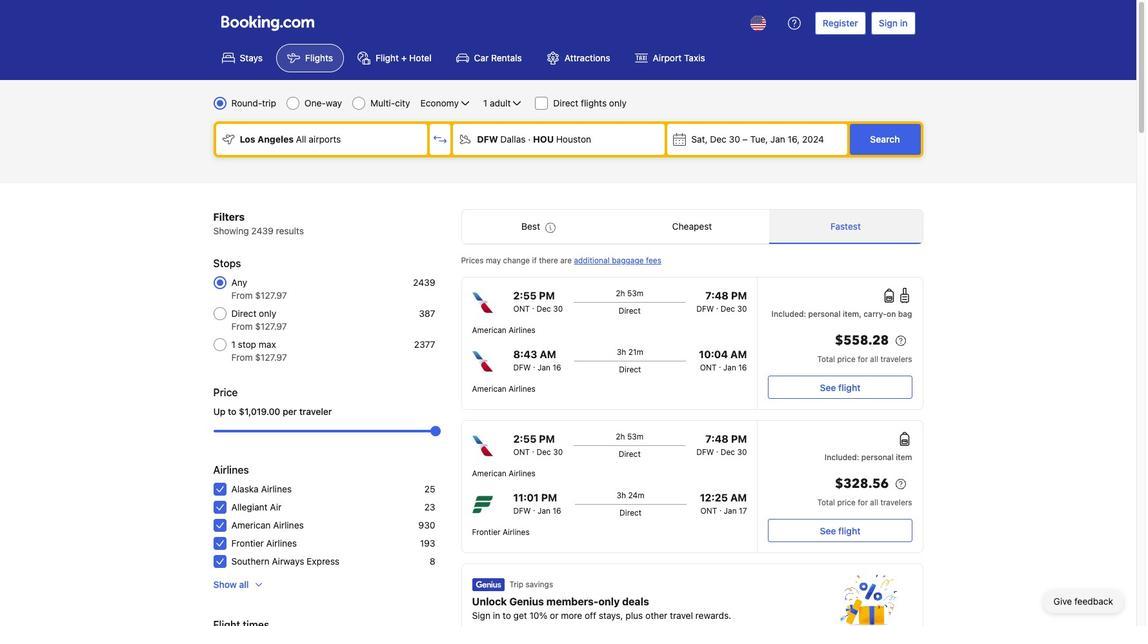 Task type: locate. For each thing, give the bounding box(es) containing it.
2:55 up 11:01
[[513, 433, 537, 445]]

jan inside 12:25 am ont . jan 17
[[724, 506, 737, 516]]

1 vertical spatial 3h
[[617, 491, 626, 500]]

flights
[[581, 97, 607, 108]]

am inside 12:25 am ont . jan 17
[[731, 492, 747, 504]]

0 vertical spatial 1
[[483, 97, 488, 108]]

personal for $558.28
[[809, 309, 841, 319]]

53m for $328.56
[[627, 432, 644, 442]]

0 vertical spatial flight
[[839, 382, 861, 393]]

alaska
[[231, 484, 259, 494]]

1 flight from the top
[[839, 382, 861, 393]]

0 vertical spatial travelers
[[881, 354, 912, 364]]

to
[[228, 406, 237, 417], [503, 610, 511, 621]]

0 vertical spatial price
[[838, 354, 856, 364]]

2 53m from the top
[[627, 432, 644, 442]]

2 $127.97 from the top
[[255, 321, 287, 332]]

1 vertical spatial to
[[503, 610, 511, 621]]

if
[[532, 256, 537, 265]]

0 vertical spatial frontier
[[472, 527, 501, 537]]

1 7:48 from the top
[[706, 290, 729, 301]]

sat, dec 30 – tue, jan 16, 2024 button
[[668, 124, 847, 155]]

53m up the 24m
[[627, 432, 644, 442]]

ont down 10:04
[[700, 363, 717, 372]]

frontier up southern
[[231, 538, 264, 549]]

1 horizontal spatial included:
[[825, 453, 860, 462]]

airports
[[309, 134, 341, 145]]

give
[[1054, 596, 1072, 607]]

$127.97 up 'direct only from $127.97'
[[255, 290, 287, 301]]

0 vertical spatial included:
[[772, 309, 806, 319]]

item
[[896, 453, 912, 462]]

tab list containing best
[[462, 210, 923, 245]]

stops
[[213, 258, 241, 269]]

travelers down $558.28
[[881, 354, 912, 364]]

total price for all travelers
[[818, 354, 912, 364], [818, 498, 912, 507]]

1 horizontal spatial personal
[[862, 453, 894, 462]]

2:55 down 'change'
[[513, 290, 537, 301]]

1 3h from the top
[[617, 347, 626, 357]]

53m for $558.28
[[627, 289, 644, 298]]

1 horizontal spatial in
[[900, 17, 908, 28]]

am up 17
[[731, 492, 747, 504]]

only inside 'unlock genius members-only deals sign in to get 10% or more off stays, plus other travel rewards.'
[[599, 596, 620, 607]]

sign down unlock
[[472, 610, 491, 621]]

total down $558.28 region
[[818, 354, 835, 364]]

2 2:55 from the top
[[513, 433, 537, 445]]

frontier airlines down 11:01
[[472, 527, 530, 537]]

dec up '12:25'
[[721, 447, 735, 457]]

1 vertical spatial personal
[[862, 453, 894, 462]]

1 2h from the top
[[616, 289, 625, 298]]

included:
[[772, 309, 806, 319], [825, 453, 860, 462]]

1 from from the top
[[231, 290, 253, 301]]

7:48 pm dfw . dec 30 up '12:25'
[[697, 433, 747, 457]]

. inside 8:43 am dfw . jan 16
[[533, 360, 536, 370]]

3 from from the top
[[231, 352, 253, 363]]

jan inside 8:43 am dfw . jan 16
[[538, 363, 551, 372]]

2h for $328.56
[[616, 432, 625, 442]]

8:43 am dfw . jan 16
[[513, 349, 561, 372]]

price down $328.56 region
[[838, 498, 856, 507]]

direct down 3h 21m
[[619, 365, 641, 374]]

ont inside 12:25 am ont . jan 17
[[701, 506, 717, 516]]

american airlines up 11:01
[[472, 469, 536, 478]]

fees
[[646, 256, 662, 265]]

1 vertical spatial price
[[838, 498, 856, 507]]

3h left "21m"
[[617, 347, 626, 357]]

filters showing 2439 results
[[213, 211, 304, 236]]

personal left the item,
[[809, 309, 841, 319]]

2 vertical spatial $127.97
[[255, 352, 287, 363]]

2 total from the top
[[818, 498, 835, 507]]

there
[[539, 256, 558, 265]]

2h up '3h 24m' on the bottom
[[616, 432, 625, 442]]

1 vertical spatial 2h
[[616, 432, 625, 442]]

personal left item at the right bottom
[[862, 453, 894, 462]]

1 adult
[[483, 97, 511, 108]]

2 7:48 from the top
[[706, 433, 729, 445]]

2 vertical spatial all
[[239, 579, 249, 590]]

2 2:55 pm ont . dec 30 from the top
[[513, 433, 563, 457]]

$127.97 up max
[[255, 321, 287, 332]]

0 vertical spatial in
[[900, 17, 908, 28]]

7:48 for $558.28
[[706, 290, 729, 301]]

1 2:55 pm ont . dec 30 from the top
[[513, 290, 563, 314]]

0 vertical spatial personal
[[809, 309, 841, 319]]

dfw inside 11:01 pm dfw . jan 16
[[513, 506, 531, 516]]

direct inside 'direct only from $127.97'
[[231, 308, 257, 319]]

2 flight from the top
[[839, 525, 861, 536]]

one-
[[305, 97, 326, 108]]

sat,
[[692, 134, 708, 145]]

0 vertical spatial 2h
[[616, 289, 625, 298]]

1 total price for all travelers from the top
[[818, 354, 912, 364]]

0 vertical spatial 53m
[[627, 289, 644, 298]]

from up stop
[[231, 321, 253, 332]]

7:48
[[706, 290, 729, 301], [706, 433, 729, 445]]

in down unlock
[[493, 610, 500, 621]]

1 vertical spatial 2h 53m
[[616, 432, 644, 442]]

sign in link
[[871, 12, 916, 35]]

for for $328.56
[[858, 498, 868, 507]]

2:55 for $558.28
[[513, 290, 537, 301]]

1 7:48 pm dfw . dec 30 from the top
[[697, 290, 747, 314]]

1 2h 53m from the top
[[616, 289, 644, 298]]

1 vertical spatial in
[[493, 610, 500, 621]]

0 vertical spatial 7:48
[[706, 290, 729, 301]]

dallas
[[501, 134, 526, 145]]

1 vertical spatial 7:48 pm dfw . dec 30
[[697, 433, 747, 457]]

dec right sat, in the top right of the page
[[710, 134, 727, 145]]

travelers down the $328.56
[[881, 498, 912, 507]]

1 vertical spatial flight
[[839, 525, 861, 536]]

2h down additional baggage fees link
[[616, 289, 625, 298]]

0 vertical spatial all
[[870, 354, 879, 364]]

for for $558.28
[[858, 354, 868, 364]]

1 vertical spatial only
[[259, 308, 276, 319]]

1 price from the top
[[838, 354, 856, 364]]

sign right register
[[879, 17, 898, 28]]

from inside 1 stop max from $127.97
[[231, 352, 253, 363]]

2 vertical spatial from
[[231, 352, 253, 363]]

0 vertical spatial from
[[231, 290, 253, 301]]

0 vertical spatial see flight button
[[769, 376, 912, 399]]

from down any in the top of the page
[[231, 290, 253, 301]]

1 left stop
[[231, 339, 236, 350]]

2:55 pm ont . dec 30 down the if
[[513, 290, 563, 314]]

airlines down air
[[273, 520, 304, 531]]

1 horizontal spatial 1
[[483, 97, 488, 108]]

from down stop
[[231, 352, 253, 363]]

0 vertical spatial 7:48 pm dfw . dec 30
[[697, 290, 747, 314]]

7:48 pm dfw . dec 30
[[697, 290, 747, 314], [697, 433, 747, 457]]

2 travelers from the top
[[881, 498, 912, 507]]

0 horizontal spatial personal
[[809, 309, 841, 319]]

pm inside 11:01 pm dfw . jan 16
[[541, 492, 557, 504]]

tab list
[[462, 210, 923, 245]]

price
[[838, 354, 856, 364], [838, 498, 856, 507]]

3 $127.97 from the top
[[255, 352, 287, 363]]

$558.28 region
[[769, 331, 912, 354]]

prices may change if there are additional baggage fees
[[461, 256, 662, 265]]

1 vertical spatial 2439
[[413, 277, 435, 288]]

$127.97
[[255, 290, 287, 301], [255, 321, 287, 332], [255, 352, 287, 363]]

flight down $558.28 region
[[839, 382, 861, 393]]

am inside 10:04 am ont . jan 16
[[731, 349, 747, 360]]

1 vertical spatial see
[[820, 525, 836, 536]]

direct
[[553, 97, 579, 108], [619, 306, 641, 316], [231, 308, 257, 319], [619, 365, 641, 374], [619, 449, 641, 459], [620, 508, 642, 518]]

0 horizontal spatial to
[[228, 406, 237, 417]]

jan inside 10:04 am ont . jan 16
[[724, 363, 736, 372]]

see for $328.56
[[820, 525, 836, 536]]

frontier
[[472, 527, 501, 537], [231, 538, 264, 549]]

0 vertical spatial $127.97
[[255, 290, 287, 301]]

american airlines up 8:43
[[472, 325, 536, 335]]

am right 10:04
[[731, 349, 747, 360]]

2 total price for all travelers from the top
[[818, 498, 912, 507]]

see flight for $328.56
[[820, 525, 861, 536]]

2 see flight button from the top
[[769, 519, 912, 542]]

1 see from the top
[[820, 382, 836, 393]]

1 vertical spatial total
[[818, 498, 835, 507]]

total for $328.56
[[818, 498, 835, 507]]

0 vertical spatial total price for all travelers
[[818, 354, 912, 364]]

30 down prices may change if there are additional baggage fees
[[553, 304, 563, 314]]

2 2h from the top
[[616, 432, 625, 442]]

to left get
[[503, 610, 511, 621]]

additional
[[574, 256, 610, 265]]

all
[[870, 354, 879, 364], [870, 498, 879, 507], [239, 579, 249, 590]]

total price for all travelers for $328.56
[[818, 498, 912, 507]]

1 53m from the top
[[627, 289, 644, 298]]

los
[[240, 134, 255, 145]]

. inside 12:25 am ont . jan 17
[[720, 504, 722, 513]]

1 vertical spatial $127.97
[[255, 321, 287, 332]]

to right up
[[228, 406, 237, 417]]

. inside 10:04 am ont . jan 16
[[719, 360, 721, 370]]

all for $558.28
[[870, 354, 879, 364]]

1 stop max from $127.97
[[231, 339, 287, 363]]

only down any from $127.97
[[259, 308, 276, 319]]

flight down $328.56 region
[[839, 525, 861, 536]]

1 vertical spatial 53m
[[627, 432, 644, 442]]

change
[[503, 256, 530, 265]]

0 vertical spatial see
[[820, 382, 836, 393]]

for down $558.28
[[858, 354, 868, 364]]

see flight down $328.56 region
[[820, 525, 861, 536]]

1 horizontal spatial 2439
[[413, 277, 435, 288]]

53m down 'baggage' at the top
[[627, 289, 644, 298]]

genius image
[[840, 575, 897, 626], [472, 578, 504, 591], [472, 578, 504, 591]]

2439 up 387 on the left of the page
[[413, 277, 435, 288]]

$127.97 inside 'direct only from $127.97'
[[255, 321, 287, 332]]

only up "stays,"
[[599, 596, 620, 607]]

0 horizontal spatial 2439
[[251, 225, 274, 236]]

1 vertical spatial included:
[[825, 453, 860, 462]]

2 see flight from the top
[[820, 525, 861, 536]]

2h 53m for $558.28
[[616, 289, 644, 298]]

0 horizontal spatial frontier airlines
[[231, 538, 297, 549]]

2 for from the top
[[858, 498, 868, 507]]

0 horizontal spatial sign
[[472, 610, 491, 621]]

7:48 up 10:04
[[706, 290, 729, 301]]

see flight button down $328.56 region
[[769, 519, 912, 542]]

1 2:55 from the top
[[513, 290, 537, 301]]

2 vertical spatial only
[[599, 596, 620, 607]]

1 $127.97 from the top
[[255, 290, 287, 301]]

1 see flight button from the top
[[769, 376, 912, 399]]

included: up $558.28 region
[[772, 309, 806, 319]]

only right flights in the right top of the page
[[609, 97, 627, 108]]

1 horizontal spatial frontier airlines
[[472, 527, 530, 537]]

dec up 11:01
[[537, 447, 551, 457]]

flight for $328.56
[[839, 525, 861, 536]]

direct up 3h 21m
[[619, 306, 641, 316]]

24m
[[628, 491, 645, 500]]

in right register
[[900, 17, 908, 28]]

hou
[[533, 134, 554, 145]]

to inside 'unlock genius members-only deals sign in to get 10% or more off stays, plus other travel rewards.'
[[503, 610, 511, 621]]

2h 53m down 'baggage' at the top
[[616, 289, 644, 298]]

11:01 pm dfw . jan 16
[[513, 492, 561, 516]]

2h
[[616, 289, 625, 298], [616, 432, 625, 442]]

other
[[646, 610, 668, 621]]

price down $558.28 region
[[838, 354, 856, 364]]

1 see flight from the top
[[820, 382, 861, 393]]

booking.com logo image
[[221, 15, 314, 31], [221, 15, 314, 31]]

frontier airlines up southern
[[231, 538, 297, 549]]

30 up 11:01 pm dfw . jan 16
[[553, 447, 563, 457]]

for down the $328.56
[[858, 498, 868, 507]]

2 2h 53m from the top
[[616, 432, 644, 442]]

3h 24m
[[617, 491, 645, 500]]

plus
[[626, 610, 643, 621]]

0 vertical spatial for
[[858, 354, 868, 364]]

0 vertical spatial 2:55 pm ont . dec 30
[[513, 290, 563, 314]]

1 for from the top
[[858, 354, 868, 364]]

up to $1,019.00 per traveler
[[213, 406, 332, 417]]

1 vertical spatial 2:55
[[513, 433, 537, 445]]

1 travelers from the top
[[881, 354, 912, 364]]

387
[[419, 308, 435, 319]]

+
[[401, 52, 407, 63]]

direct left flights in the right top of the page
[[553, 97, 579, 108]]

only inside 'direct only from $127.97'
[[259, 308, 276, 319]]

1 vertical spatial 2:55 pm ont . dec 30
[[513, 433, 563, 457]]

1 total from the top
[[818, 354, 835, 364]]

included: for $558.28
[[772, 309, 806, 319]]

stays link
[[211, 44, 274, 72]]

16 inside 11:01 pm dfw . jan 16
[[553, 506, 561, 516]]

1 vertical spatial see flight button
[[769, 519, 912, 542]]

0 horizontal spatial frontier
[[231, 538, 264, 549]]

$127.97 down max
[[255, 352, 287, 363]]

airlines down 8:43 am dfw . jan 16
[[509, 384, 536, 394]]

total price for all travelers down the $328.56
[[818, 498, 912, 507]]

$328.56
[[835, 475, 889, 493]]

or
[[550, 610, 559, 621]]

ont
[[513, 304, 530, 314], [700, 363, 717, 372], [513, 447, 530, 457], [701, 506, 717, 516]]

2h 53m up '3h 24m' on the bottom
[[616, 432, 644, 442]]

0 vertical spatial 2:55
[[513, 290, 537, 301]]

2h for $558.28
[[616, 289, 625, 298]]

2 see from the top
[[820, 525, 836, 536]]

jan inside 11:01 pm dfw . jan 16
[[538, 506, 551, 516]]

1 vertical spatial see flight
[[820, 525, 861, 536]]

am right 8:43
[[540, 349, 556, 360]]

american airlines
[[472, 325, 536, 335], [472, 384, 536, 394], [472, 469, 536, 478], [231, 520, 304, 531]]

flights link
[[276, 44, 344, 72]]

all for $328.56
[[870, 498, 879, 507]]

1 vertical spatial 1
[[231, 339, 236, 350]]

23
[[424, 502, 435, 513]]

16 inside 8:43 am dfw . jan 16
[[553, 363, 561, 372]]

30 up 12:25 am ont . jan 17
[[737, 447, 747, 457]]

7:48 up '12:25'
[[706, 433, 729, 445]]

1 vertical spatial for
[[858, 498, 868, 507]]

1 vertical spatial from
[[231, 321, 253, 332]]

am inside 8:43 am dfw . jan 16
[[540, 349, 556, 360]]

trip
[[262, 97, 276, 108]]

all inside button
[[239, 579, 249, 590]]

total price for all travelers down $558.28
[[818, 354, 912, 364]]

2 from from the top
[[231, 321, 253, 332]]

cheapest
[[672, 221, 712, 232]]

2 3h from the top
[[617, 491, 626, 500]]

results
[[276, 225, 304, 236]]

2 7:48 pm dfw . dec 30 from the top
[[697, 433, 747, 457]]

airlines up alaska
[[213, 464, 249, 476]]

flights
[[305, 52, 333, 63]]

attractions
[[565, 52, 610, 63]]

up
[[213, 406, 226, 417]]

personal for $328.56
[[862, 453, 894, 462]]

from
[[231, 290, 253, 301], [231, 321, 253, 332], [231, 352, 253, 363]]

dfw down 8:43
[[513, 363, 531, 372]]

1 horizontal spatial to
[[503, 610, 511, 621]]

0 vertical spatial sign
[[879, 17, 898, 28]]

2:55 for $328.56
[[513, 433, 537, 445]]

0 horizontal spatial in
[[493, 610, 500, 621]]

7:48 pm dfw . dec 30 up 10:04
[[697, 290, 747, 314]]

best image
[[545, 223, 556, 233]]

1 vertical spatial all
[[870, 498, 879, 507]]

all down the $328.56
[[870, 498, 879, 507]]

see flight button for $558.28
[[769, 376, 912, 399]]

0 horizontal spatial 1
[[231, 339, 236, 350]]

dfw down 11:01
[[513, 506, 531, 516]]

1 inside popup button
[[483, 97, 488, 108]]

2439 left the results
[[251, 225, 274, 236]]

american airlines down air
[[231, 520, 304, 531]]

tue,
[[750, 134, 768, 145]]

1 vertical spatial 7:48
[[706, 433, 729, 445]]

dfw
[[477, 134, 498, 145], [697, 304, 714, 314], [513, 363, 531, 372], [697, 447, 714, 457], [513, 506, 531, 516]]

frontier right 930
[[472, 527, 501, 537]]

genius
[[510, 596, 544, 607]]

$328.56 region
[[769, 474, 912, 497]]

3h
[[617, 347, 626, 357], [617, 491, 626, 500]]

direct down any from $127.97
[[231, 308, 257, 319]]

flight + hotel
[[376, 52, 432, 63]]

0 vertical spatial 3h
[[617, 347, 626, 357]]

3h left the 24m
[[617, 491, 626, 500]]

traveler
[[299, 406, 332, 417]]

unlock genius members-only deals sign in to get 10% or more off stays, plus other travel rewards.
[[472, 596, 732, 621]]

included: up $328.56 region
[[825, 453, 860, 462]]

see down $558.28 region
[[820, 382, 836, 393]]

see down $328.56 region
[[820, 525, 836, 536]]

0 horizontal spatial included:
[[772, 309, 806, 319]]

dec
[[710, 134, 727, 145], [537, 304, 551, 314], [721, 304, 735, 314], [537, 447, 551, 457], [721, 447, 735, 457]]

0 vertical spatial 2439
[[251, 225, 274, 236]]

all right show
[[239, 579, 249, 590]]

jan for 11:01 pm
[[538, 506, 551, 516]]

1 vertical spatial total price for all travelers
[[818, 498, 912, 507]]

16 for $558.28
[[553, 363, 561, 372]]

see flight button down $558.28 region
[[769, 376, 912, 399]]

all down $558.28
[[870, 354, 879, 364]]

in
[[900, 17, 908, 28], [493, 610, 500, 621]]

30 left –
[[729, 134, 740, 145]]

0 vertical spatial total
[[818, 354, 835, 364]]

1 vertical spatial sign
[[472, 610, 491, 621]]

1 inside 1 stop max from $127.97
[[231, 339, 236, 350]]

1 horizontal spatial frontier
[[472, 527, 501, 537]]

1 vertical spatial travelers
[[881, 498, 912, 507]]

only
[[609, 97, 627, 108], [259, 308, 276, 319], [599, 596, 620, 607]]

0 vertical spatial see flight
[[820, 382, 861, 393]]

1 left "adult"
[[483, 97, 488, 108]]

30 inside dropdown button
[[729, 134, 740, 145]]

airlines
[[509, 325, 536, 335], [509, 384, 536, 394], [213, 464, 249, 476], [509, 469, 536, 478], [261, 484, 292, 494], [273, 520, 304, 531], [503, 527, 530, 537], [266, 538, 297, 549]]

. inside 11:01 pm dfw . jan 16
[[533, 504, 536, 513]]

53m
[[627, 289, 644, 298], [627, 432, 644, 442]]

total down $328.56 region
[[818, 498, 835, 507]]

2 price from the top
[[838, 498, 856, 507]]

7:48 pm dfw . dec 30 for $328.56
[[697, 433, 747, 457]]

0 vertical spatial 2h 53m
[[616, 289, 644, 298]]

ont down '12:25'
[[701, 506, 717, 516]]

flight + hotel link
[[347, 44, 443, 72]]

2:55 pm ont . dec 30 up 11:01
[[513, 433, 563, 457]]



Task type: describe. For each thing, give the bounding box(es) containing it.
21m
[[629, 347, 644, 357]]

travelers for $328.56
[[881, 498, 912, 507]]

1 vertical spatial frontier airlines
[[231, 538, 297, 549]]

show all button
[[208, 573, 270, 596]]

show all
[[213, 579, 249, 590]]

am for $328.56
[[731, 492, 747, 504]]

multi-city
[[371, 97, 410, 108]]

airport taxis
[[653, 52, 705, 63]]

price for $328.56
[[838, 498, 856, 507]]

flight for $558.28
[[839, 382, 861, 393]]

stop
[[238, 339, 256, 350]]

direct down '3h 24m' on the bottom
[[620, 508, 642, 518]]

baggage
[[612, 256, 644, 265]]

0 vertical spatial to
[[228, 406, 237, 417]]

air
[[270, 502, 282, 513]]

10:04 am ont . jan 16
[[699, 349, 747, 372]]

direct flights only
[[553, 97, 627, 108]]

carry-
[[864, 309, 887, 319]]

930
[[419, 520, 435, 531]]

see for $558.28
[[820, 382, 836, 393]]

included: personal item, carry-on bag
[[772, 309, 912, 319]]

dfw inside 8:43 am dfw . jan 16
[[513, 363, 531, 372]]

los angeles all airports
[[240, 134, 341, 145]]

airlines up southern airways express
[[266, 538, 297, 549]]

adult
[[490, 97, 511, 108]]

dfw left dallas
[[477, 134, 498, 145]]

3h for $558.28
[[617, 347, 626, 357]]

10:04
[[699, 349, 728, 360]]

per
[[283, 406, 297, 417]]

max
[[259, 339, 276, 350]]

airport taxis link
[[624, 44, 716, 72]]

0 vertical spatial frontier airlines
[[472, 527, 530, 537]]

airlines up air
[[261, 484, 292, 494]]

total price for all travelers for $558.28
[[818, 354, 912, 364]]

all
[[296, 134, 306, 145]]

0 vertical spatial only
[[609, 97, 627, 108]]

southern airways express
[[231, 556, 340, 567]]

sign in
[[879, 17, 908, 28]]

search
[[870, 134, 900, 145]]

bag
[[898, 309, 912, 319]]

best button
[[462, 210, 616, 243]]

·
[[528, 134, 531, 145]]

taxis
[[684, 52, 705, 63]]

2439 inside filters showing 2439 results
[[251, 225, 274, 236]]

sign inside 'unlock genius members-only deals sign in to get 10% or more off stays, plus other travel rewards.'
[[472, 610, 491, 621]]

193
[[420, 538, 435, 549]]

any from $127.97
[[231, 277, 287, 301]]

attractions link
[[536, 44, 621, 72]]

savings
[[526, 580, 553, 589]]

ont up 11:01
[[513, 447, 530, 457]]

trip savings
[[510, 580, 553, 589]]

round-trip
[[231, 97, 276, 108]]

trip
[[510, 580, 524, 589]]

in inside 'unlock genius members-only deals sign in to get 10% or more off stays, plus other travel rewards.'
[[493, 610, 500, 621]]

total for $558.28
[[818, 354, 835, 364]]

3h for $328.56
[[617, 491, 626, 500]]

see flight for $558.28
[[820, 382, 861, 393]]

airlines down 11:01 pm dfw . jan 16
[[503, 527, 530, 537]]

$127.97 inside 1 stop max from $127.97
[[255, 352, 287, 363]]

1 horizontal spatial sign
[[879, 17, 898, 28]]

direct up '3h 24m' on the bottom
[[619, 449, 641, 459]]

1 for 1 adult
[[483, 97, 488, 108]]

$1,019.00
[[239, 406, 280, 417]]

8:43
[[513, 349, 537, 360]]

car rentals link
[[445, 44, 533, 72]]

angeles
[[258, 134, 294, 145]]

dfw up 10:04
[[697, 304, 714, 314]]

american airlines down 8:43
[[472, 384, 536, 394]]

airport
[[653, 52, 682, 63]]

houston
[[556, 134, 591, 145]]

register
[[823, 17, 858, 28]]

prices
[[461, 256, 484, 265]]

stays,
[[599, 610, 623, 621]]

dfw dallas · hou houston
[[477, 134, 591, 145]]

alaska airlines
[[231, 484, 292, 494]]

10%
[[530, 610, 548, 621]]

best image
[[545, 223, 556, 233]]

jan for 10:04 am
[[724, 363, 736, 372]]

–
[[743, 134, 748, 145]]

30 up 10:04 am ont . jan 16
[[737, 304, 747, 314]]

sat, dec 30 – tue, jan 16, 2024
[[692, 134, 824, 145]]

express
[[307, 556, 340, 567]]

included: personal item
[[825, 453, 912, 462]]

price for $558.28
[[838, 354, 856, 364]]

direct only from $127.97
[[231, 308, 287, 332]]

showing
[[213, 225, 249, 236]]

1 vertical spatial frontier
[[231, 538, 264, 549]]

am for $558.28
[[731, 349, 747, 360]]

16 inside 10:04 am ont . jan 16
[[739, 363, 747, 372]]

in inside sign in link
[[900, 17, 908, 28]]

ont inside 10:04 am ont . jan 16
[[700, 363, 717, 372]]

16 for $328.56
[[553, 506, 561, 516]]

2:55 pm ont . dec 30 for $558.28
[[513, 290, 563, 314]]

travel
[[670, 610, 693, 621]]

jan for 8:43 am
[[538, 363, 551, 372]]

see flight button for $328.56
[[769, 519, 912, 542]]

any
[[231, 277, 247, 288]]

off
[[585, 610, 596, 621]]

7:48 for $328.56
[[706, 433, 729, 445]]

from inside any from $127.97
[[231, 290, 253, 301]]

7:48 pm dfw . dec 30 for $558.28
[[697, 290, 747, 314]]

deals
[[622, 596, 649, 607]]

dec up 10:04
[[721, 304, 735, 314]]

item,
[[843, 309, 862, 319]]

1 adult button
[[482, 96, 525, 111]]

2:55 pm ont . dec 30 for $328.56
[[513, 433, 563, 457]]

2377
[[414, 339, 435, 350]]

filters
[[213, 211, 245, 223]]

$127.97 inside any from $127.97
[[255, 290, 287, 301]]

ont up 8:43
[[513, 304, 530, 314]]

dfw up '12:25'
[[697, 447, 714, 457]]

fastest button
[[769, 210, 923, 243]]

jan for 12:25 am
[[724, 506, 737, 516]]

rentals
[[491, 52, 522, 63]]

8
[[430, 556, 435, 567]]

travelers for $558.28
[[881, 354, 912, 364]]

may
[[486, 256, 501, 265]]

airlines up 11:01
[[509, 469, 536, 478]]

car
[[474, 52, 489, 63]]

2h 53m for $328.56
[[616, 432, 644, 442]]

cheapest button
[[616, 210, 769, 243]]

best
[[522, 221, 540, 232]]

3h 21m
[[617, 347, 644, 357]]

2024
[[802, 134, 824, 145]]

airlines up 8:43
[[509, 325, 536, 335]]

stays
[[240, 52, 263, 63]]

dec down there
[[537, 304, 551, 314]]

included: for $328.56
[[825, 453, 860, 462]]

1 for 1 stop max from $127.97
[[231, 339, 236, 350]]

jan inside sat, dec 30 – tue, jan 16, 2024 dropdown button
[[771, 134, 786, 145]]

show
[[213, 579, 237, 590]]

search button
[[850, 124, 921, 155]]

dec inside dropdown button
[[710, 134, 727, 145]]

from inside 'direct only from $127.97'
[[231, 321, 253, 332]]



Task type: vqa. For each thing, say whether or not it's contained in the screenshot.
"See Flexible Ticket Section For Terms And Conditions." link on the bottom of page
no



